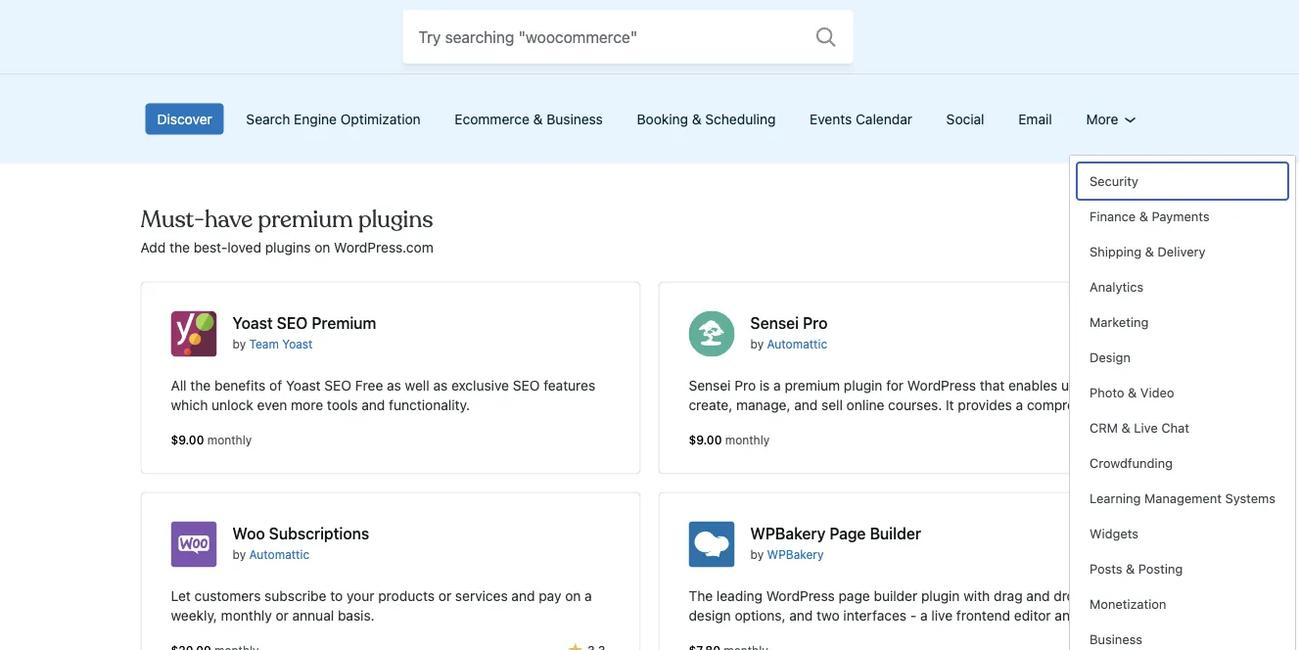 Task type: locate. For each thing, give the bounding box(es) containing it.
sensei pro by automattic
[[751, 314, 828, 351]]

must-have premium plugins add the best-loved plugins on wordpress.com
[[141, 205, 434, 256]]

0 vertical spatial automattic
[[767, 338, 828, 351]]

1 horizontal spatial on
[[565, 588, 581, 604]]

& right booking
[[692, 111, 702, 127]]

annual
[[292, 607, 334, 624]]

add inside must-have premium plugins add the best-loved plugins on wordpress.com
[[141, 240, 166, 256]]

& inside ecommerce & business "button"
[[533, 111, 543, 127]]

0 vertical spatial with
[[500, 20, 530, 38]]

all down finance & payments
[[1143, 240, 1159, 256]]

1 vertical spatial business
[[1090, 632, 1143, 647]]

to right the integrations
[[417, 20, 431, 38]]

seo up team
[[277, 314, 308, 332]]

2 horizontal spatial a
[[1083, 607, 1090, 624]]

& for delivery
[[1146, 244, 1155, 259]]

& inside 'shipping & delivery' button
[[1146, 244, 1155, 259]]

wpbakery up wordpress
[[767, 548, 824, 562]]

plugins
[[358, 205, 433, 235], [265, 240, 311, 256]]

&
[[533, 111, 543, 127], [692, 111, 702, 127], [1140, 209, 1149, 224], [1146, 244, 1155, 259], [1128, 385, 1137, 400], [1122, 421, 1131, 435], [1126, 562, 1135, 576]]

0 horizontal spatial business
[[547, 111, 603, 127]]

security
[[1090, 174, 1139, 189]]

add left new
[[141, 20, 169, 38]]

functionality.
[[389, 397, 470, 413]]

1 horizontal spatial plugins
[[358, 205, 433, 235]]

$9.00 for sensei
[[689, 434, 722, 447]]

1 vertical spatial automattic
[[249, 548, 310, 562]]

1 horizontal spatial of
[[613, 20, 627, 38]]

& left live
[[1122, 421, 1131, 435]]

plugin icon image for wpbakery page builder
[[689, 522, 735, 568]]

learning
[[1090, 491, 1142, 506]]

1 vertical spatial of
[[270, 377, 282, 393]]

the up the which
[[190, 377, 211, 393]]

1 vertical spatial your
[[347, 588, 375, 604]]

2 $9.00 from the left
[[689, 434, 722, 447]]

yoast up more
[[286, 377, 321, 393]]

& right finance
[[1140, 209, 1149, 224]]

monthly for yoast seo premium
[[207, 434, 252, 447]]

group
[[1078, 164, 1288, 650]]

and down the free
[[362, 397, 385, 413]]

benefits
[[215, 377, 266, 393]]

0 horizontal spatial seo
[[277, 314, 308, 332]]

marketing button
[[1078, 305, 1288, 340]]

business
[[547, 111, 603, 127], [1090, 632, 1143, 647]]

by inside "woo subscriptions by automattic"
[[233, 548, 246, 562]]

crowdfunding
[[1090, 456, 1173, 471]]

business button
[[1078, 622, 1288, 650]]

finance & payments button
[[1078, 199, 1288, 234]]

& left 'video'
[[1128, 385, 1137, 400]]

frontend
[[957, 607, 1011, 624]]

& right posts
[[1126, 562, 1135, 576]]

the inside all the benefits of yoast seo free as well as exclusive seo features which unlock even more tools and functionality.
[[190, 377, 211, 393]]

automattic inside "woo subscriptions by automattic"
[[249, 548, 310, 562]]

discover
[[157, 111, 212, 127]]

and down wordpress
[[790, 607, 813, 624]]

2 add from the top
[[141, 240, 166, 256]]

the down "must-"
[[170, 240, 190, 256]]

as up functionality.
[[433, 377, 448, 393]]

design
[[1090, 350, 1131, 365]]

wpbakery left 'page' in the bottom of the page
[[751, 524, 826, 543]]

& inside crm & live chat button
[[1122, 421, 1131, 435]]

1 horizontal spatial the
[[190, 377, 211, 393]]

your up basis.
[[347, 588, 375, 604]]

0 horizontal spatial the
[[170, 240, 190, 256]]

1 vertical spatial on
[[565, 588, 581, 604]]

yoast up team
[[233, 314, 273, 332]]

0 horizontal spatial automattic
[[249, 548, 310, 562]]

monetization button
[[1078, 587, 1288, 622]]

0 vertical spatial the
[[170, 240, 190, 256]]

widgets button
[[1078, 516, 1288, 551]]

crowdfunding button
[[1078, 446, 1288, 481]]

by down sensei
[[751, 338, 764, 351]]

0 vertical spatial on
[[315, 240, 330, 256]]

1 vertical spatial with
[[964, 588, 991, 604]]

subscribe
[[265, 588, 327, 604]]

0 horizontal spatial all
[[171, 377, 187, 393]]

ecommerce & business
[[455, 111, 603, 127]]

shipping
[[1090, 244, 1142, 259]]

even
[[257, 397, 287, 413]]

0 vertical spatial yoast
[[233, 314, 273, 332]]

photo & video button
[[1078, 375, 1288, 410]]

search engine optimization
[[246, 111, 421, 127]]

of left plugins.
[[613, 20, 627, 38]]

a down drop
[[1083, 607, 1090, 624]]

seo inside yoast seo premium by team yoast
[[277, 314, 308, 332]]

business right the ecommerce
[[547, 111, 603, 127]]

or down 'subscribe'
[[276, 607, 289, 624]]

1 horizontal spatial $9.00
[[689, 434, 722, 447]]

all up the which
[[171, 377, 187, 393]]

engine
[[294, 111, 337, 127]]

plugin
[[922, 588, 960, 604]]

posts & posting button
[[1078, 551, 1288, 587]]

seo left features
[[513, 377, 540, 393]]

& for video
[[1128, 385, 1137, 400]]

0 vertical spatial to
[[417, 20, 431, 38]]

the
[[170, 240, 190, 256], [190, 377, 211, 393]]

add
[[141, 20, 169, 38], [141, 240, 166, 256]]

2 $9.00 monthly from the left
[[689, 434, 770, 447]]

automattic inside sensei pro by automattic
[[767, 338, 828, 351]]

plugin icon image left sensei
[[689, 311, 735, 357]]

plugin icon image
[[171, 311, 217, 357], [689, 311, 735, 357], [171, 522, 217, 568], [689, 522, 735, 568]]

crm & live chat
[[1090, 421, 1190, 435]]

editor.
[[815, 627, 855, 643]]

0 vertical spatial add
[[141, 20, 169, 38]]

& right the ecommerce
[[533, 111, 543, 127]]

chat
[[1162, 421, 1190, 435]]

on inside must-have premium plugins add the best-loved plugins on wordpress.com
[[315, 240, 330, 256]]

automattic down the woo
[[249, 548, 310, 562]]

0 vertical spatial your
[[435, 20, 467, 38]]

photo
[[1090, 385, 1125, 400]]

plugins up the wordpress.com
[[358, 205, 433, 235]]

by down the woo
[[233, 548, 246, 562]]

social button
[[931, 96, 1001, 143]]

seo up the tools
[[325, 377, 352, 393]]

& inside finance & payments button
[[1140, 209, 1149, 224]]

0 horizontal spatial or
[[276, 607, 289, 624]]

& for posting
[[1126, 562, 1135, 576]]

0 horizontal spatial $9.00 monthly
[[171, 434, 252, 447]]

None search field
[[403, 10, 854, 64]]

scheduling
[[706, 111, 776, 127]]

booking
[[637, 111, 689, 127]]

& inside photo & video button
[[1128, 385, 1137, 400]]

or left services
[[439, 588, 452, 604]]

1 vertical spatial add
[[141, 240, 166, 256]]

on down premium
[[315, 240, 330, 256]]

yoast inside all the benefits of yoast seo free as well as exclusive seo features which unlock even more tools and functionality.
[[286, 377, 321, 393]]

backend
[[758, 627, 812, 643]]

by
[[233, 338, 246, 351], [751, 338, 764, 351], [233, 548, 246, 562], [751, 548, 764, 562]]

plugins down premium
[[265, 240, 311, 256]]

1 horizontal spatial seo
[[325, 377, 352, 393]]

1 horizontal spatial all
[[1143, 240, 1159, 256]]

social
[[947, 111, 985, 127]]

2 vertical spatial yoast
[[286, 377, 321, 393]]

0 horizontal spatial $9.00
[[171, 434, 204, 447]]

plugin icon image for woo subscriptions
[[171, 522, 217, 568]]

automattic for pro
[[767, 338, 828, 351]]

& for live
[[1122, 421, 1131, 435]]

all
[[1143, 240, 1159, 256], [171, 377, 187, 393]]

business down monetization
[[1090, 632, 1143, 647]]

a inside let customers subscribe to your products or services and pay on a weekly, monthly or annual basis.
[[585, 588, 592, 604]]

0 vertical spatial wpbakery
[[751, 524, 826, 543]]

to
[[417, 20, 431, 38], [330, 588, 343, 604]]

drag
[[994, 588, 1023, 604]]

1 $9.00 from the left
[[171, 434, 204, 447]]

0 vertical spatial all
[[1143, 240, 1159, 256]]

as
[[387, 377, 401, 393], [433, 377, 448, 393]]

plugin icon image up let
[[171, 522, 217, 568]]

0 horizontal spatial with
[[500, 20, 530, 38]]

with up frontend
[[964, 588, 991, 604]]

of up even
[[270, 377, 282, 393]]

& left delivery
[[1146, 244, 1155, 259]]

and inside let customers subscribe to your products or services and pay on a weekly, monthly or annual basis.
[[512, 588, 535, 604]]

and inside all the benefits of yoast seo free as well as exclusive seo features which unlock even more tools and functionality.
[[362, 397, 385, 413]]

0 horizontal spatial to
[[330, 588, 343, 604]]

1 horizontal spatial automattic
[[767, 338, 828, 351]]

0 horizontal spatial your
[[347, 588, 375, 604]]

services
[[455, 588, 508, 604]]

plugin icon image up the
[[689, 522, 735, 568]]

wpbakery
[[751, 524, 826, 543], [767, 548, 824, 562]]

1 horizontal spatial $9.00 monthly
[[689, 434, 770, 447]]

1 horizontal spatial or
[[439, 588, 452, 604]]

which
[[171, 397, 208, 413]]

0 horizontal spatial as
[[387, 377, 401, 393]]

1 vertical spatial wpbakery
[[767, 548, 824, 562]]

and down drop
[[1055, 607, 1079, 624]]

search engine optimization button
[[231, 96, 437, 143]]

0 horizontal spatial of
[[270, 377, 282, 393]]

1 vertical spatial plugins
[[265, 240, 311, 256]]

yoast right team
[[282, 338, 313, 351]]

exclusive
[[452, 377, 509, 393]]

1 vertical spatial to
[[330, 588, 343, 604]]

premium
[[258, 205, 353, 235]]

learning management systems
[[1090, 491, 1276, 506]]

or
[[439, 588, 452, 604], [276, 607, 289, 624]]

discover button
[[142, 96, 228, 143]]

& inside posts & posting button
[[1126, 562, 1135, 576]]

1 horizontal spatial with
[[964, 588, 991, 604]]

automattic
[[767, 338, 828, 351], [249, 548, 310, 562]]

by inside sensei pro by automattic
[[751, 338, 764, 351]]

by inside yoast seo premium by team yoast
[[233, 338, 246, 351]]

1 horizontal spatial as
[[433, 377, 448, 393]]

monthly inside let customers subscribe to your products or services and pay on a weekly, monthly or annual basis.
[[221, 607, 272, 624]]

as left well
[[387, 377, 401, 393]]

products
[[378, 588, 435, 604]]

& inside 'booking & scheduling' button
[[692, 111, 702, 127]]

$9.00 monthly for yoast seo premium
[[171, 434, 252, 447]]

by up leading
[[751, 548, 764, 562]]

browse all
[[1093, 240, 1159, 256]]

and left pay
[[512, 588, 535, 604]]

shipping & delivery
[[1090, 244, 1206, 259]]

a right pay
[[585, 588, 592, 604]]

add down "must-"
[[141, 240, 166, 256]]

1 vertical spatial all
[[171, 377, 187, 393]]

ecommerce & business button
[[439, 96, 619, 143]]

1 horizontal spatial business
[[1090, 632, 1143, 647]]

crm
[[1090, 421, 1119, 435]]

add new functionality and integrations to your site with thousands of plugins.
[[141, 20, 687, 38]]

0 horizontal spatial a
[[585, 588, 592, 604]]

customers
[[194, 588, 261, 604]]

tools
[[327, 397, 358, 413]]

must-
[[141, 205, 205, 235]]

events calendar
[[810, 111, 913, 127]]

email
[[1019, 111, 1053, 127]]

woo subscriptions by automattic
[[233, 524, 369, 562]]

to up basis.
[[330, 588, 343, 604]]

page
[[830, 524, 866, 543]]

$9.00 monthly
[[171, 434, 252, 447], [689, 434, 770, 447]]

on right pay
[[565, 588, 581, 604]]

plugin icon image up benefits
[[171, 311, 217, 357]]

the leading wordpress page builder plugin with drag and drop editor, design options, and two interfaces - a live frontend editor and a schematic backend editor.
[[689, 588, 1127, 643]]

with right site
[[500, 20, 530, 38]]

0 vertical spatial business
[[547, 111, 603, 127]]

0 horizontal spatial plugins
[[265, 240, 311, 256]]

1 $9.00 monthly from the left
[[171, 434, 252, 447]]

1 vertical spatial the
[[190, 377, 211, 393]]

a right -
[[921, 607, 928, 624]]

0 horizontal spatial on
[[315, 240, 330, 256]]

1 vertical spatial yoast
[[282, 338, 313, 351]]

drop
[[1054, 588, 1084, 604]]

1 horizontal spatial to
[[417, 20, 431, 38]]

by left team
[[233, 338, 246, 351]]

automattic down "pro"
[[767, 338, 828, 351]]

and
[[298, 20, 325, 38], [362, 397, 385, 413], [512, 588, 535, 604], [1027, 588, 1050, 604], [790, 607, 813, 624], [1055, 607, 1079, 624]]

your left site
[[435, 20, 467, 38]]



Task type: describe. For each thing, give the bounding box(es) containing it.
design
[[689, 607, 731, 624]]

finance
[[1090, 209, 1136, 224]]

1 horizontal spatial a
[[921, 607, 928, 624]]

monetization
[[1090, 597, 1167, 612]]

browse
[[1093, 240, 1140, 256]]

automattic for subscriptions
[[249, 548, 310, 562]]

Search search field
[[419, 10, 802, 64]]

photo & video
[[1090, 385, 1175, 400]]

two
[[817, 607, 840, 624]]

well
[[405, 377, 430, 393]]

live
[[1134, 421, 1159, 435]]

search
[[246, 111, 290, 127]]

team
[[249, 338, 279, 351]]

to inside let customers subscribe to your products or services and pay on a weekly, monthly or annual basis.
[[330, 588, 343, 604]]

booking & scheduling button
[[622, 96, 792, 143]]

2 as from the left
[[433, 377, 448, 393]]

sensei
[[751, 314, 799, 332]]

events calendar button
[[794, 96, 929, 143]]

builder
[[874, 588, 918, 604]]

plugin icon image for yoast seo premium
[[171, 311, 217, 357]]

the inside must-have premium plugins add the best-loved plugins on wordpress.com
[[170, 240, 190, 256]]

more
[[291, 397, 323, 413]]

loved
[[227, 240, 261, 256]]

yoast seo premium by team yoast
[[233, 314, 377, 351]]

$9.00 for yoast
[[171, 434, 204, 447]]

pay
[[539, 588, 562, 604]]

systems
[[1226, 491, 1276, 506]]

schematic
[[689, 627, 754, 643]]

by inside wpbakery page builder by wpbakery
[[751, 548, 764, 562]]

$9.00 monthly for sensei pro
[[689, 434, 770, 447]]

1 add from the top
[[141, 20, 169, 38]]

0 vertical spatial or
[[439, 588, 452, 604]]

& for business
[[533, 111, 543, 127]]

with inside the leading wordpress page builder plugin with drag and drop editor, design options, and two interfaces - a live frontend editor and a schematic backend editor.
[[964, 588, 991, 604]]

all inside all the benefits of yoast seo free as well as exclusive seo features which unlock even more tools and functionality.
[[171, 377, 187, 393]]

management
[[1145, 491, 1222, 506]]

builder
[[870, 524, 922, 543]]

0 vertical spatial of
[[613, 20, 627, 38]]

2 horizontal spatial seo
[[513, 377, 540, 393]]

1 as from the left
[[387, 377, 401, 393]]

functionality
[[207, 20, 294, 38]]

payments
[[1152, 209, 1210, 224]]

security button
[[1078, 164, 1288, 199]]

-
[[911, 607, 917, 624]]

premium
[[312, 314, 377, 332]]

and left the integrations
[[298, 20, 325, 38]]

shipping & delivery button
[[1078, 234, 1288, 269]]

design button
[[1078, 340, 1288, 375]]

video
[[1141, 385, 1175, 400]]

have
[[205, 205, 253, 235]]

the
[[689, 588, 713, 604]]

1 horizontal spatial your
[[435, 20, 467, 38]]

editor,
[[1087, 588, 1127, 604]]

more
[[1087, 111, 1119, 127]]

group containing security
[[1078, 164, 1288, 650]]

interfaces
[[844, 607, 907, 624]]

live
[[932, 607, 953, 624]]

crm & live chat button
[[1078, 410, 1288, 446]]

all the benefits of yoast seo free as well as exclusive seo features which unlock even more tools and functionality.
[[171, 377, 596, 413]]

on inside let customers subscribe to your products or services and pay on a weekly, monthly or annual basis.
[[565, 588, 581, 604]]

open search image
[[802, 21, 851, 53]]

let customers subscribe to your products or services and pay on a weekly, monthly or annual basis.
[[171, 588, 592, 624]]

analytics button
[[1078, 269, 1288, 305]]

& for scheduling
[[692, 111, 702, 127]]

& for payments
[[1140, 209, 1149, 224]]

analytics
[[1090, 280, 1144, 294]]

learning management systems button
[[1078, 481, 1288, 516]]

marketing
[[1090, 315, 1149, 330]]

posting
[[1139, 562, 1183, 576]]

plugins.
[[631, 20, 687, 38]]

monthly for sensei pro
[[726, 434, 770, 447]]

thousands
[[534, 20, 609, 38]]

basis.
[[338, 607, 375, 624]]

new
[[173, 20, 202, 38]]

weekly,
[[171, 607, 217, 624]]

1 vertical spatial or
[[276, 607, 289, 624]]

calendar
[[856, 111, 913, 127]]

features
[[544, 377, 596, 393]]

and up editor
[[1027, 588, 1050, 604]]

editor
[[1015, 607, 1052, 624]]

integrations
[[329, 20, 413, 38]]

0 vertical spatial plugins
[[358, 205, 433, 235]]

widgets
[[1090, 526, 1139, 541]]

finance & payments
[[1090, 209, 1210, 224]]

your inside let customers subscribe to your products or services and pay on a weekly, monthly or annual basis.
[[347, 588, 375, 604]]

plugin icon image for sensei pro
[[689, 311, 735, 357]]

events
[[810, 111, 852, 127]]

page
[[839, 588, 871, 604]]

free
[[355, 377, 383, 393]]

optimization
[[341, 111, 421, 127]]

subscriptions
[[269, 524, 369, 543]]

wordpress
[[767, 588, 835, 604]]

ecommerce
[[455, 111, 530, 127]]

posts
[[1090, 562, 1123, 576]]

booking & scheduling
[[637, 111, 776, 127]]

woo
[[233, 524, 265, 543]]

of inside all the benefits of yoast seo free as well as exclusive seo features which unlock even more tools and functionality.
[[270, 377, 282, 393]]

options,
[[735, 607, 786, 624]]

browse all link
[[1093, 238, 1159, 258]]

leading
[[717, 588, 763, 604]]

email button
[[1003, 96, 1068, 143]]



Task type: vqa. For each thing, say whether or not it's contained in the screenshot.
Contains at left
no



